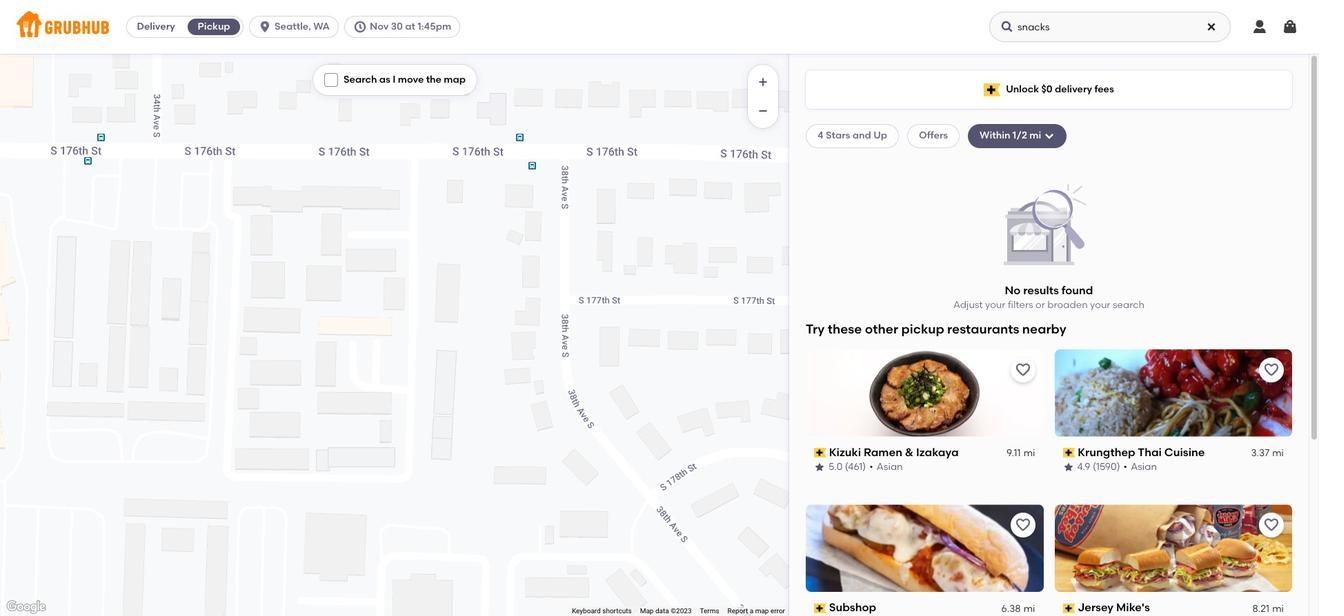 Task type: locate. For each thing, give the bounding box(es) containing it.
1:45pm
[[418, 21, 451, 32]]

no results found adjust your filters or broaden your search
[[954, 284, 1145, 311]]

pickup
[[198, 21, 230, 32]]

mi right the 3.37
[[1273, 448, 1284, 460]]

minus icon image
[[756, 104, 770, 118]]

asian down krungthep thai cuisine
[[1131, 462, 1157, 474]]

save this restaurant button
[[1011, 358, 1036, 383], [1259, 358, 1284, 383], [1011, 514, 1036, 539], [1259, 514, 1284, 539]]

map
[[444, 74, 466, 86], [755, 608, 769, 616]]

1 horizontal spatial map
[[755, 608, 769, 616]]

save this restaurant image
[[1015, 362, 1031, 379], [1264, 362, 1280, 379], [1264, 518, 1280, 534]]

30
[[391, 21, 403, 32]]

svg image left nov
[[353, 20, 367, 34]]

2 • asian from the left
[[1124, 462, 1157, 474]]

map right the
[[444, 74, 466, 86]]

• asian down ramen
[[870, 462, 903, 474]]

• asian down krungthep thai cuisine
[[1124, 462, 1157, 474]]

1 horizontal spatial asian
[[1131, 462, 1157, 474]]

within
[[980, 130, 1011, 142]]

subscription pass image
[[814, 604, 827, 614], [1063, 604, 1075, 614]]

1 horizontal spatial your
[[1090, 300, 1111, 311]]

• asian
[[870, 462, 903, 474], [1124, 462, 1157, 474]]

kizuki ramen & izakaya
[[829, 446, 959, 459]]

your
[[986, 300, 1006, 311], [1090, 300, 1111, 311]]

svg image inside nov 30 at 1:45pm button
[[353, 20, 367, 34]]

0 horizontal spatial • asian
[[870, 462, 903, 474]]

9.11
[[1007, 448, 1021, 460]]

your down the no
[[986, 300, 1006, 311]]

• for kizuki
[[870, 462, 874, 474]]

data
[[656, 608, 669, 616]]

mi for thai
[[1273, 448, 1284, 460]]

0 horizontal spatial map
[[444, 74, 466, 86]]

delivery
[[137, 21, 175, 32]]

these
[[828, 322, 862, 338]]

save this restaurant button for krungthep thai cuisine logo
[[1259, 358, 1284, 383]]

i
[[393, 74, 396, 86]]

mi for mike's
[[1273, 604, 1284, 615]]

save this restaurant button for kizuki ramen & izakaya logo
[[1011, 358, 1036, 383]]

1 • from the left
[[870, 462, 874, 474]]

subscription pass image left "krungthep"
[[1063, 449, 1075, 458]]

0 horizontal spatial star icon image
[[814, 463, 825, 474]]

the
[[426, 74, 442, 86]]

nov 30 at 1:45pm
[[370, 21, 451, 32]]

terms
[[700, 608, 720, 616]]

0 horizontal spatial your
[[986, 300, 1006, 311]]

svg image
[[1252, 19, 1268, 35], [1282, 19, 1299, 35], [258, 20, 272, 34], [1206, 21, 1217, 32], [1044, 131, 1055, 142]]

svg image left search
[[327, 76, 335, 84]]

subscription pass image
[[814, 449, 827, 458], [1063, 449, 1075, 458]]

map region
[[0, 0, 898, 617]]

4.9
[[1078, 462, 1091, 474]]

pickup
[[902, 322, 945, 338]]

mi
[[1030, 130, 1042, 142], [1024, 448, 1036, 460], [1273, 448, 1284, 460], [1024, 604, 1036, 615], [1273, 604, 1284, 615]]

2 your from the left
[[1090, 300, 1111, 311]]

within 1/2 mi
[[980, 130, 1042, 142]]

subscription pass image left kizuki
[[814, 449, 827, 458]]

mi for ramen
[[1024, 448, 1036, 460]]

2 asian from the left
[[1131, 462, 1157, 474]]

asian for ramen
[[877, 462, 903, 474]]

0 vertical spatial map
[[444, 74, 466, 86]]

seattle, wa
[[275, 21, 330, 32]]

grubhub plus flag logo image
[[984, 83, 1001, 96]]

(461)
[[845, 462, 866, 474]]

1 horizontal spatial •
[[1124, 462, 1128, 474]]

1 horizontal spatial subscription pass image
[[1063, 604, 1075, 614]]

8.21
[[1253, 604, 1270, 615]]

1 subscription pass image from the left
[[814, 604, 827, 614]]

0 horizontal spatial subscription pass image
[[814, 449, 827, 458]]

1 asian from the left
[[877, 462, 903, 474]]

ramen
[[864, 446, 903, 459]]

asian
[[877, 462, 903, 474], [1131, 462, 1157, 474]]

•
[[870, 462, 874, 474], [1124, 462, 1128, 474]]

filters
[[1008, 300, 1034, 311]]

1 subscription pass image from the left
[[814, 449, 827, 458]]

8.21 mi
[[1253, 604, 1284, 615]]

1 star icon image from the left
[[814, 463, 825, 474]]

2 subscription pass image from the left
[[1063, 449, 1075, 458]]

0 horizontal spatial svg image
[[327, 76, 335, 84]]

subshop logo image
[[806, 506, 1044, 593]]

• right (1590)
[[1124, 462, 1128, 474]]

• right (461)
[[870, 462, 874, 474]]

save this restaurant button for subshop logo at bottom
[[1011, 514, 1036, 539]]

error
[[771, 608, 785, 616]]

mi right 6.38
[[1024, 604, 1036, 615]]

3.37
[[1252, 448, 1270, 460]]

5.0 (461)
[[829, 462, 866, 474]]

2 subscription pass image from the left
[[1063, 604, 1075, 614]]

1 • asian from the left
[[870, 462, 903, 474]]

2 horizontal spatial svg image
[[1001, 20, 1014, 34]]

report a map error link
[[728, 608, 785, 616]]

no
[[1005, 284, 1021, 297]]

your down found
[[1090, 300, 1111, 311]]

2 star icon image from the left
[[1063, 463, 1074, 474]]

0 horizontal spatial •
[[870, 462, 874, 474]]

1 horizontal spatial • asian
[[1124, 462, 1157, 474]]

keyboard shortcuts button
[[572, 607, 632, 617]]

3.37 mi
[[1252, 448, 1284, 460]]

star icon image
[[814, 463, 825, 474], [1063, 463, 1074, 474]]

google image
[[3, 599, 49, 617]]

restaurants
[[948, 322, 1020, 338]]

jersey mike's
[[1078, 602, 1150, 615]]

1 horizontal spatial star icon image
[[1063, 463, 1074, 474]]

star icon image left 5.0
[[814, 463, 825, 474]]

mi right 1/2
[[1030, 130, 1042, 142]]

at
[[405, 21, 415, 32]]

subscription pass image left jersey
[[1063, 604, 1075, 614]]

subscription pass image left subshop
[[814, 604, 827, 614]]

star icon image left 4.9
[[1063, 463, 1074, 474]]

1 horizontal spatial svg image
[[353, 20, 367, 34]]

• asian for thai
[[1124, 462, 1157, 474]]

(1590)
[[1093, 462, 1120, 474]]

mi right 8.21
[[1273, 604, 1284, 615]]

0 horizontal spatial subscription pass image
[[814, 604, 827, 614]]

©2023
[[671, 608, 692, 616]]

map right a
[[755, 608, 769, 616]]

1 horizontal spatial subscription pass image
[[1063, 449, 1075, 458]]

asian down kizuki ramen & izakaya
[[877, 462, 903, 474]]

search as i move the map
[[344, 74, 466, 86]]

9.11 mi
[[1007, 448, 1036, 460]]

2 • from the left
[[1124, 462, 1128, 474]]

svg image up unlock
[[1001, 20, 1014, 34]]

save this restaurant button for jersey mike's logo
[[1259, 514, 1284, 539]]

4 stars and up
[[818, 130, 888, 142]]

svg image
[[353, 20, 367, 34], [1001, 20, 1014, 34], [327, 76, 335, 84]]

found
[[1062, 284, 1094, 297]]

mike's
[[1117, 602, 1150, 615]]

0 horizontal spatial asian
[[877, 462, 903, 474]]

adjust
[[954, 300, 983, 311]]

report
[[728, 608, 748, 616]]

svg image for nov 30 at 1:45pm
[[353, 20, 367, 34]]

mi right "9.11" at bottom
[[1024, 448, 1036, 460]]

• for krungthep
[[1124, 462, 1128, 474]]



Task type: vqa. For each thing, say whether or not it's contained in the screenshot.
$18.19 on the left of page
no



Task type: describe. For each thing, give the bounding box(es) containing it.
delivery button
[[127, 16, 185, 38]]

stars
[[826, 130, 851, 142]]

try
[[806, 322, 825, 338]]

search
[[1113, 300, 1145, 311]]

and
[[853, 130, 872, 142]]

nov 30 at 1:45pm button
[[344, 16, 466, 38]]

main navigation navigation
[[0, 0, 1320, 54]]

map data ©2023
[[640, 608, 692, 616]]

a
[[750, 608, 754, 616]]

save this restaurant image
[[1015, 518, 1031, 534]]

Search for food, convenience, alcohol... search field
[[990, 12, 1231, 42]]

delivery
[[1055, 83, 1093, 95]]

as
[[379, 74, 391, 86]]

offers
[[919, 130, 948, 142]]

1 vertical spatial map
[[755, 608, 769, 616]]

&
[[905, 446, 914, 459]]

4.9 (1590)
[[1078, 462, 1120, 474]]

star icon image for krungthep thai cuisine
[[1063, 463, 1074, 474]]

or
[[1036, 300, 1046, 311]]

krungthep
[[1078, 446, 1136, 459]]

up
[[874, 130, 888, 142]]

1 your from the left
[[986, 300, 1006, 311]]

1/2
[[1013, 130, 1028, 142]]

krungthep thai cuisine logo image
[[1055, 350, 1293, 437]]

terms link
[[700, 608, 720, 616]]

nov
[[370, 21, 389, 32]]

jersey mike's logo image
[[1055, 506, 1293, 593]]

svg image for search as i move the map
[[327, 76, 335, 84]]

subscription pass image for kizuki ramen & izakaya
[[814, 449, 827, 458]]

pickup button
[[185, 16, 243, 38]]

seattle,
[[275, 21, 311, 32]]

keyboard
[[572, 608, 601, 616]]

cuisine
[[1165, 446, 1205, 459]]

subscription pass image for krungthep thai cuisine
[[1063, 449, 1075, 458]]

5.0
[[829, 462, 843, 474]]

kizuki ramen & izakaya logo image
[[806, 350, 1044, 437]]

svg image inside seattle, wa button
[[258, 20, 272, 34]]

keyboard shortcuts
[[572, 608, 632, 616]]

seattle, wa button
[[249, 16, 344, 38]]

$0
[[1042, 83, 1053, 95]]

6.38
[[1002, 604, 1021, 615]]

subscription pass image for jersey mike's
[[1063, 604, 1075, 614]]

subshop
[[829, 602, 877, 615]]

plus icon image
[[756, 75, 770, 89]]

jersey
[[1078, 602, 1114, 615]]

report a map error
[[728, 608, 785, 616]]

move
[[398, 74, 424, 86]]

star icon image for kizuki ramen & izakaya
[[814, 463, 825, 474]]

subscription pass image for subshop
[[814, 604, 827, 614]]

unlock $0 delivery fees
[[1006, 83, 1114, 95]]

try these other pickup restaurants nearby
[[806, 322, 1067, 338]]

unlock
[[1006, 83, 1039, 95]]

shortcuts
[[603, 608, 632, 616]]

broaden
[[1048, 300, 1088, 311]]

krungthep thai cuisine
[[1078, 446, 1205, 459]]

map
[[640, 608, 654, 616]]

• asian for ramen
[[870, 462, 903, 474]]

4
[[818, 130, 824, 142]]

other
[[865, 322, 899, 338]]

kizuki
[[829, 446, 861, 459]]

results
[[1024, 284, 1059, 297]]

wa
[[313, 21, 330, 32]]

nearby
[[1023, 322, 1067, 338]]

fees
[[1095, 83, 1114, 95]]

asian for thai
[[1131, 462, 1157, 474]]

save this restaurant image for kizuki ramen & izakaya
[[1015, 362, 1031, 379]]

6.38 mi
[[1002, 604, 1036, 615]]

izakaya
[[917, 446, 959, 459]]

thai
[[1138, 446, 1162, 459]]

save this restaurant image for krungthep thai cuisine
[[1264, 362, 1280, 379]]

search
[[344, 74, 377, 86]]



